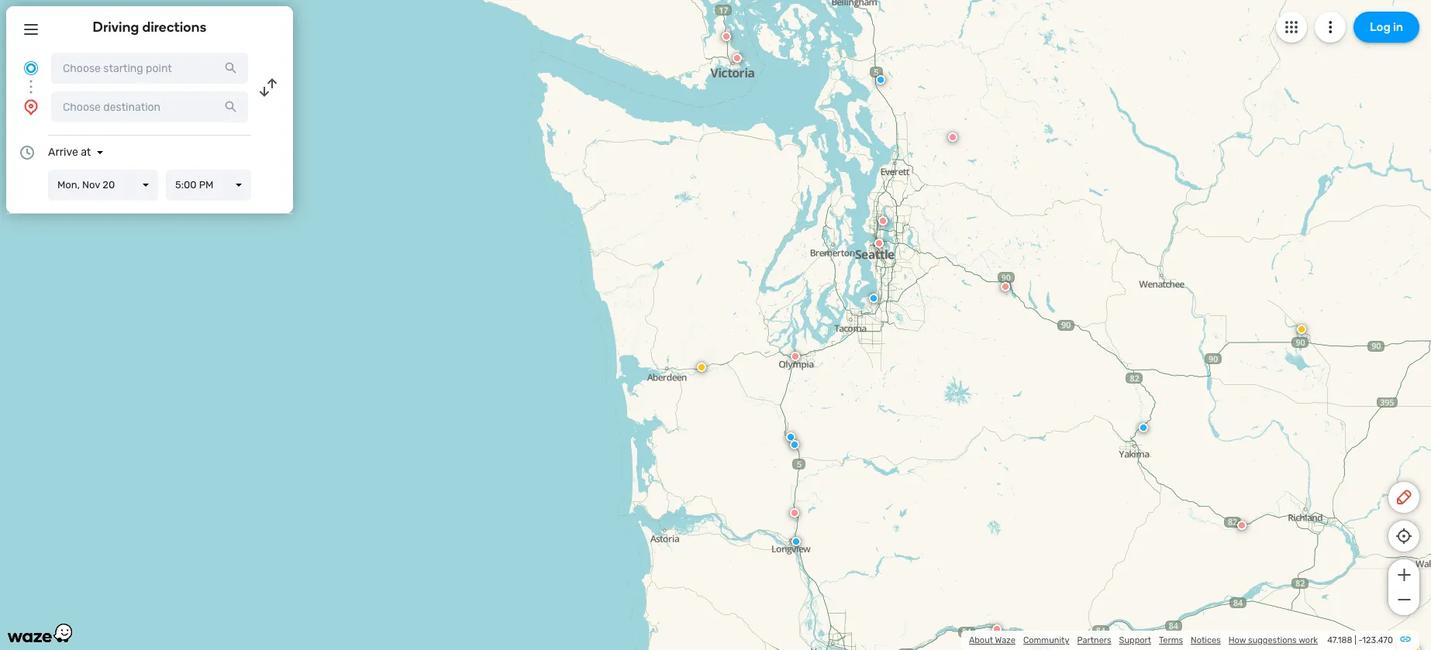 Task type: locate. For each thing, give the bounding box(es) containing it.
0 horizontal spatial police image
[[792, 537, 801, 547]]

how
[[1229, 636, 1247, 646]]

nov
[[82, 179, 100, 191]]

123.470
[[1363, 636, 1394, 646]]

1 horizontal spatial hazard image
[[1297, 325, 1307, 334]]

pencil image
[[1395, 489, 1414, 507]]

mon, nov 20
[[57, 179, 115, 191]]

road closed image
[[722, 32, 731, 41], [733, 54, 742, 63], [948, 133, 958, 142], [879, 216, 888, 226], [791, 352, 800, 361], [790, 509, 800, 518]]

Choose destination text field
[[51, 92, 248, 123]]

waze
[[995, 636, 1016, 646]]

driving directions
[[93, 19, 207, 36]]

zoom in image
[[1395, 566, 1414, 585]]

road closed image
[[875, 239, 884, 248], [1001, 282, 1010, 292], [1238, 521, 1247, 530], [993, 625, 1002, 634]]

partners link
[[1078, 636, 1112, 646]]

0 vertical spatial hazard image
[[1297, 325, 1307, 334]]

about
[[969, 636, 993, 646]]

support
[[1120, 636, 1152, 646]]

terms link
[[1159, 636, 1183, 646]]

work
[[1299, 636, 1318, 646]]

community
[[1024, 636, 1070, 646]]

1 vertical spatial police image
[[792, 537, 801, 547]]

police image
[[869, 294, 879, 303], [1139, 423, 1149, 433], [786, 433, 796, 442], [790, 440, 800, 450]]

police image
[[876, 75, 886, 85], [792, 537, 801, 547]]

1 horizontal spatial police image
[[876, 75, 886, 85]]

pm
[[199, 179, 214, 191]]

mon,
[[57, 179, 80, 191]]

suggestions
[[1249, 636, 1297, 646]]

hazard image
[[1297, 325, 1307, 334], [697, 363, 706, 372]]

0 horizontal spatial hazard image
[[697, 363, 706, 372]]



Task type: describe. For each thing, give the bounding box(es) containing it.
about waze community partners support terms notices how suggestions work
[[969, 636, 1318, 646]]

about waze link
[[969, 636, 1016, 646]]

location image
[[22, 98, 40, 116]]

20
[[103, 179, 115, 191]]

arrive at
[[48, 146, 91, 159]]

5:00 pm list box
[[166, 170, 251, 201]]

zoom out image
[[1395, 591, 1414, 610]]

clock image
[[18, 143, 36, 162]]

arrive
[[48, 146, 78, 159]]

mon, nov 20 list box
[[48, 170, 158, 201]]

current location image
[[22, 59, 40, 78]]

1 vertical spatial hazard image
[[697, 363, 706, 372]]

47.188 | -123.470
[[1328, 636, 1394, 646]]

0 vertical spatial police image
[[876, 75, 886, 85]]

partners
[[1078, 636, 1112, 646]]

notices link
[[1191, 636, 1221, 646]]

|
[[1355, 636, 1357, 646]]

driving
[[93, 19, 139, 36]]

Choose starting point text field
[[51, 53, 248, 84]]

notices
[[1191, 636, 1221, 646]]

how suggestions work link
[[1229, 636, 1318, 646]]

5:00 pm
[[175, 179, 214, 191]]

at
[[81, 146, 91, 159]]

5:00
[[175, 179, 197, 191]]

link image
[[1400, 634, 1412, 646]]

support link
[[1120, 636, 1152, 646]]

directions
[[142, 19, 207, 36]]

community link
[[1024, 636, 1070, 646]]

terms
[[1159, 636, 1183, 646]]

47.188
[[1328, 636, 1353, 646]]

-
[[1359, 636, 1363, 646]]



Task type: vqa. For each thing, say whether or not it's contained in the screenshot.
the Mon, Nov 20
yes



